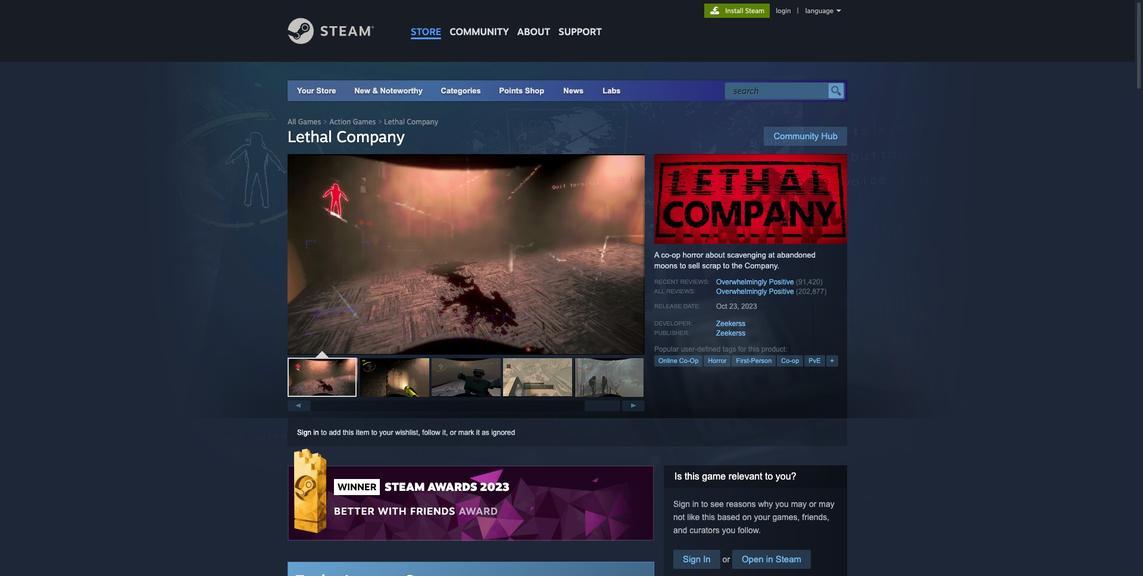 Task type: vqa. For each thing, say whether or not it's contained in the screenshot.
very corresponding to Very Positive (12,930)
no



Task type: locate. For each thing, give the bounding box(es) containing it.
games up "lethal company" on the left top
[[353, 117, 376, 126]]

1 zeekerss from the top
[[717, 320, 746, 328]]

0 horizontal spatial op
[[672, 251, 681, 260]]

2 zeekerss from the top
[[717, 329, 746, 338]]

0 vertical spatial or
[[450, 429, 457, 437]]

0 vertical spatial zeekerss link
[[717, 320, 746, 328]]

in left add
[[314, 429, 319, 437]]

relevant
[[729, 472, 763, 482]]

horror
[[683, 251, 704, 260]]

company down noteworthy
[[407, 117, 439, 126]]

may
[[791, 500, 807, 509], [819, 500, 835, 509]]

(202,877)
[[796, 288, 827, 296]]

moons
[[655, 261, 678, 270]]

oct
[[717, 303, 728, 311]]

1 co- from the left
[[680, 357, 690, 365]]

your left wishlist,
[[379, 429, 393, 437]]

news
[[564, 86, 584, 95]]

1 horizontal spatial lethal
[[384, 117, 405, 126]]

shop
[[525, 86, 545, 95]]

overwhelmingly
[[717, 278, 767, 286], [717, 288, 767, 296]]

0 horizontal spatial >
[[323, 117, 327, 126]]

&
[[373, 86, 378, 95]]

zeekerss
[[717, 320, 746, 328], [717, 329, 746, 338]]

online co-op
[[659, 357, 699, 365]]

1 positive from the top
[[769, 278, 794, 286]]

about
[[706, 251, 725, 260]]

reviews: down sell
[[681, 279, 710, 285]]

1 horizontal spatial or
[[721, 555, 733, 565]]

your down why
[[754, 513, 771, 522]]

action games link
[[329, 117, 376, 126]]

overwhelmingly positive (202,877)
[[717, 288, 827, 296]]

you?
[[776, 472, 797, 482]]

2 overwhelmingly from the top
[[717, 288, 767, 296]]

overwhelmingly positive (91,420)
[[717, 278, 823, 286]]

1 vertical spatial op
[[792, 357, 800, 365]]

sign for sign in to add this item to your wishlist, follow it, or mark it as ignored
[[297, 429, 312, 437]]

online
[[659, 357, 678, 365]]

2 zeekerss link from the top
[[717, 329, 746, 338]]

lethal down new & noteworthy link
[[384, 117, 405, 126]]

steam awards 2023
[[385, 480, 510, 494]]

steam right install
[[746, 7, 765, 15]]

this right is on the bottom of page
[[685, 472, 700, 482]]

games,
[[773, 513, 800, 522]]

1 vertical spatial company
[[337, 127, 405, 146]]

0 vertical spatial op
[[672, 251, 681, 260]]

1 vertical spatial all
[[655, 288, 665, 295]]

2 horizontal spatial in
[[766, 555, 773, 565]]

2 vertical spatial in
[[766, 555, 773, 565]]

may up the friends, at the right
[[819, 500, 835, 509]]

your
[[379, 429, 393, 437], [754, 513, 771, 522]]

0 vertical spatial reviews:
[[681, 279, 710, 285]]

new
[[354, 86, 370, 95]]

may up the games,
[[791, 500, 807, 509]]

login link
[[774, 7, 794, 15]]

in right open
[[766, 555, 773, 565]]

zeekerss link down the 23,
[[717, 320, 746, 328]]

to left the
[[723, 261, 730, 270]]

categories
[[441, 86, 481, 95]]

curators
[[690, 526, 720, 535]]

sign up not
[[674, 500, 690, 509]]

2023 for oct 23, 2023
[[742, 303, 757, 311]]

you down 'based'
[[722, 526, 736, 535]]

2 games from the left
[[353, 117, 376, 126]]

co- down product:
[[782, 357, 792, 365]]

games left action
[[298, 117, 321, 126]]

0 vertical spatial in
[[314, 429, 319, 437]]

0 vertical spatial lethal
[[384, 117, 405, 126]]

lethal company link
[[384, 117, 439, 126]]

sign in
[[683, 555, 711, 565]]

zeekerss link
[[717, 320, 746, 328], [717, 329, 746, 338]]

to left you? on the right of the page
[[765, 472, 773, 482]]

support
[[559, 26, 602, 38]]

1 horizontal spatial steam
[[746, 7, 765, 15]]

this up curators
[[702, 513, 715, 522]]

store link
[[407, 0, 446, 43]]

0 horizontal spatial company
[[337, 127, 405, 146]]

1 games from the left
[[298, 117, 321, 126]]

all for all reviews:
[[655, 288, 665, 295]]

sign inside sign in to see reasons why you may or may not like this based on your games, friends, and curators you follow.
[[674, 500, 690, 509]]

op inside a co-op horror about scavenging at abandoned moons to sell scrap to the company.
[[672, 251, 681, 260]]

0 vertical spatial all
[[288, 117, 296, 126]]

your
[[297, 86, 314, 95]]

in for sign in to see reasons why you may or may not like this based on your games, friends, and curators you follow.
[[693, 500, 699, 509]]

you up the games,
[[776, 500, 789, 509]]

0 vertical spatial company
[[407, 117, 439, 126]]

0 horizontal spatial may
[[791, 500, 807, 509]]

or right in
[[721, 555, 733, 565]]

online co-op link
[[655, 356, 703, 367]]

0 horizontal spatial lethal
[[288, 127, 332, 146]]

search search field
[[734, 83, 826, 99]]

reviews: for overwhelmingly positive (91,420)
[[681, 279, 710, 285]]

zeekerss link up "tags"
[[717, 329, 746, 338]]

follow
[[422, 429, 441, 437]]

>
[[323, 117, 327, 126], [378, 117, 382, 126]]

zeekerss link for publisher:
[[717, 329, 746, 338]]

> left action
[[323, 117, 327, 126]]

1 may from the left
[[791, 500, 807, 509]]

sign for sign in
[[683, 555, 701, 565]]

account menu navigation
[[705, 4, 848, 18]]

1 vertical spatial steam
[[385, 480, 425, 494]]

this up first-person
[[749, 345, 760, 354]]

0 vertical spatial you
[[776, 500, 789, 509]]

1 horizontal spatial your
[[754, 513, 771, 522]]

1 horizontal spatial games
[[353, 117, 376, 126]]

pve
[[809, 357, 821, 365]]

0 horizontal spatial you
[[722, 526, 736, 535]]

game
[[702, 472, 726, 482]]

in up like
[[693, 500, 699, 509]]

zeekerss down the 23,
[[717, 320, 746, 328]]

you
[[776, 500, 789, 509], [722, 526, 736, 535]]

2023 up award
[[480, 480, 510, 494]]

overwhelmingly for overwhelmingly positive (202,877)
[[717, 288, 767, 296]]

op
[[672, 251, 681, 260], [792, 357, 800, 365]]

person
[[751, 357, 772, 365]]

None search field
[[725, 82, 845, 99]]

0 vertical spatial steam
[[746, 7, 765, 15]]

login | language
[[776, 7, 834, 15]]

0 vertical spatial sign
[[297, 429, 312, 437]]

first-
[[736, 357, 751, 365]]

1 vertical spatial your
[[754, 513, 771, 522]]

0 vertical spatial 2023
[[742, 303, 757, 311]]

overwhelmingly down the
[[717, 278, 767, 286]]

steam right open
[[776, 555, 802, 565]]

company down all games > action games > lethal company
[[337, 127, 405, 146]]

1 horizontal spatial >
[[378, 117, 382, 126]]

1 horizontal spatial in
[[693, 500, 699, 509]]

positive down the overwhelmingly positive (91,420)
[[769, 288, 794, 296]]

op up moons
[[672, 251, 681, 260]]

this right add
[[343, 429, 354, 437]]

> right action games link
[[378, 117, 382, 126]]

1 vertical spatial lethal
[[288, 127, 332, 146]]

2 horizontal spatial or
[[809, 500, 817, 509]]

zeekerss up "tags"
[[717, 329, 746, 338]]

release
[[655, 303, 682, 310]]

1 vertical spatial sign
[[674, 500, 690, 509]]

1 horizontal spatial all
[[655, 288, 665, 295]]

to
[[680, 261, 686, 270], [723, 261, 730, 270], [321, 429, 327, 437], [372, 429, 377, 437], [765, 472, 773, 482], [701, 500, 708, 509]]

2 vertical spatial sign
[[683, 555, 701, 565]]

0 horizontal spatial your
[[379, 429, 393, 437]]

2023 right the 23,
[[742, 303, 757, 311]]

1 horizontal spatial co-
[[782, 357, 792, 365]]

community
[[774, 131, 819, 141]]

1 vertical spatial or
[[809, 500, 817, 509]]

sign for sign in to see reasons why you may or may not like this based on your games, friends, and curators you follow.
[[674, 500, 690, 509]]

2 positive from the top
[[769, 288, 794, 296]]

2 vertical spatial steam
[[776, 555, 802, 565]]

overwhelmingly up oct 23, 2023
[[717, 288, 767, 296]]

company
[[407, 117, 439, 126], [337, 127, 405, 146]]

overwhelmingly for overwhelmingly positive (91,420)
[[717, 278, 767, 286]]

positive up overwhelmingly positive (202,877)
[[769, 278, 794, 286]]

1 vertical spatial reviews:
[[667, 288, 696, 295]]

new & noteworthy link
[[354, 86, 423, 95]]

sign left in
[[683, 555, 701, 565]]

1 vertical spatial positive
[[769, 288, 794, 296]]

0 vertical spatial positive
[[769, 278, 794, 286]]

0 horizontal spatial all
[[288, 117, 296, 126]]

this
[[749, 345, 760, 354], [343, 429, 354, 437], [685, 472, 700, 482], [702, 513, 715, 522]]

ignored
[[491, 429, 515, 437]]

or up the friends, at the right
[[809, 500, 817, 509]]

award
[[459, 505, 498, 518]]

0 horizontal spatial 2023
[[480, 480, 510, 494]]

1 vertical spatial zeekerss link
[[717, 329, 746, 338]]

op left pve
[[792, 357, 800, 365]]

recent reviews:
[[655, 279, 710, 285]]

all
[[288, 117, 296, 126], [655, 288, 665, 295]]

0 horizontal spatial games
[[298, 117, 321, 126]]

to right "item"
[[372, 429, 377, 437]]

not
[[674, 513, 685, 522]]

to left sell
[[680, 261, 686, 270]]

1 vertical spatial in
[[693, 500, 699, 509]]

co- down user-
[[680, 357, 690, 365]]

1 vertical spatial zeekerss
[[717, 329, 746, 338]]

0 horizontal spatial or
[[450, 429, 457, 437]]

1 horizontal spatial 2023
[[742, 303, 757, 311]]

steam
[[746, 7, 765, 15], [385, 480, 425, 494], [776, 555, 802, 565]]

support link
[[555, 0, 606, 41]]

0 vertical spatial zeekerss
[[717, 320, 746, 328]]

labs
[[603, 86, 621, 95]]

reasons
[[726, 500, 756, 509]]

lethal
[[384, 117, 405, 126], [288, 127, 332, 146]]

reviews: down 'recent reviews:'
[[667, 288, 696, 295]]

0 horizontal spatial in
[[314, 429, 319, 437]]

0 vertical spatial overwhelmingly
[[717, 278, 767, 286]]

in for open in steam
[[766, 555, 773, 565]]

community hub
[[774, 131, 838, 141]]

to left add
[[321, 429, 327, 437]]

popular
[[655, 345, 679, 354]]

zeekerss for developer:
[[717, 320, 746, 328]]

follow.
[[738, 526, 761, 535]]

it,
[[443, 429, 448, 437]]

0 horizontal spatial co-
[[680, 357, 690, 365]]

1 zeekerss link from the top
[[717, 320, 746, 328]]

1 vertical spatial overwhelmingly
[[717, 288, 767, 296]]

1 overwhelmingly from the top
[[717, 278, 767, 286]]

steam inside account menu navigation
[[746, 7, 765, 15]]

steam up better with friends award at the left of the page
[[385, 480, 425, 494]]

in inside sign in to see reasons why you may or may not like this based on your games, friends, and curators you follow.
[[693, 500, 699, 509]]

sign in to see reasons why you may or may not like this based on your games, friends, and curators you follow.
[[674, 500, 835, 535]]

install steam
[[726, 7, 765, 15]]

for
[[738, 345, 747, 354]]

1 horizontal spatial may
[[819, 500, 835, 509]]

sign left add
[[297, 429, 312, 437]]

lethal down all games link
[[288, 127, 332, 146]]

1 horizontal spatial op
[[792, 357, 800, 365]]

1 vertical spatial 2023
[[480, 480, 510, 494]]

friends,
[[803, 513, 830, 522]]

developer:
[[655, 320, 693, 327]]

scrap
[[702, 261, 721, 270]]

or right it,
[[450, 429, 457, 437]]

op
[[690, 357, 699, 365]]

a
[[655, 251, 659, 260]]

to left see
[[701, 500, 708, 509]]



Task type: describe. For each thing, give the bounding box(es) containing it.
points
[[499, 86, 523, 95]]

better
[[334, 505, 375, 518]]

is this game relevant to you?
[[675, 472, 797, 482]]

recent
[[655, 279, 679, 285]]

language
[[806, 7, 834, 15]]

link to the steam homepage image
[[288, 18, 393, 44]]

in
[[704, 555, 711, 565]]

and
[[674, 526, 688, 535]]

item
[[356, 429, 370, 437]]

sign in to add this item to your wishlist, follow it, or mark it as ignored
[[297, 429, 515, 437]]

about link
[[513, 0, 555, 41]]

0 horizontal spatial steam
[[385, 480, 425, 494]]

install
[[726, 7, 744, 15]]

co-op link
[[777, 356, 804, 367]]

abandoned
[[777, 251, 816, 260]]

open
[[742, 555, 764, 565]]

2 may from the left
[[819, 500, 835, 509]]

wishlist,
[[395, 429, 420, 437]]

all for all games > action games > lethal company
[[288, 117, 296, 126]]

|
[[797, 7, 799, 15]]

noteworthy
[[380, 86, 423, 95]]

at
[[769, 251, 775, 260]]

date:
[[684, 303, 701, 310]]

sell
[[689, 261, 700, 270]]

horror link
[[704, 356, 731, 367]]

23,
[[730, 303, 740, 311]]

positive for (91,420)
[[769, 278, 794, 286]]

like
[[688, 513, 700, 522]]

your store
[[297, 86, 336, 95]]

news link
[[554, 80, 593, 101]]

horror
[[708, 357, 727, 365]]

the
[[732, 261, 743, 270]]

awards
[[428, 480, 477, 494]]

why
[[758, 500, 773, 509]]

2 co- from the left
[[782, 357, 792, 365]]

2023 for steam awards 2023
[[480, 480, 510, 494]]

1 horizontal spatial you
[[776, 500, 789, 509]]

community
[[450, 26, 509, 38]]

positive for (202,877)
[[769, 288, 794, 296]]

to inside sign in to see reasons why you may or may not like this based on your games, friends, and curators you follow.
[[701, 500, 708, 509]]

as
[[482, 429, 489, 437]]

in for sign in to add this item to your wishlist, follow it, or mark it as ignored
[[314, 429, 319, 437]]

open in steam link
[[733, 550, 811, 569]]

first-person link
[[732, 356, 776, 367]]

pve link
[[805, 356, 825, 367]]

user-
[[681, 345, 698, 354]]

global menu navigation
[[407, 0, 606, 43]]

sign in link
[[297, 429, 319, 437]]

your store link
[[297, 86, 336, 95]]

winner
[[338, 481, 377, 493]]

zeekerss for publisher:
[[717, 329, 746, 338]]

0 vertical spatial your
[[379, 429, 393, 437]]

2 > from the left
[[378, 117, 382, 126]]

company.
[[745, 261, 780, 270]]

tags
[[723, 345, 736, 354]]

release date:
[[655, 303, 701, 310]]

login
[[776, 7, 791, 15]]

install steam link
[[705, 4, 770, 18]]

it
[[476, 429, 480, 437]]

with
[[378, 505, 407, 518]]

open in steam
[[742, 555, 802, 565]]

friends
[[410, 505, 456, 518]]

this inside sign in to see reasons why you may or may not like this based on your games, friends, and curators you follow.
[[702, 513, 715, 522]]

store
[[316, 86, 336, 95]]

action
[[329, 117, 351, 126]]

(91,420)
[[796, 278, 823, 286]]

publisher:
[[655, 330, 690, 337]]

1 vertical spatial you
[[722, 526, 736, 535]]

lethal company
[[288, 127, 405, 146]]

on
[[743, 513, 752, 522]]

1 horizontal spatial company
[[407, 117, 439, 126]]

or inside sign in to see reasons why you may or may not like this based on your games, friends, and curators you follow.
[[809, 500, 817, 509]]

better with friends award
[[334, 505, 498, 518]]

see
[[711, 500, 724, 509]]

reviews: for overwhelmingly positive (202,877)
[[667, 288, 696, 295]]

community link
[[446, 0, 513, 43]]

co-
[[661, 251, 672, 260]]

new & noteworthy
[[354, 86, 423, 95]]

1 > from the left
[[323, 117, 327, 126]]

your inside sign in to see reasons why you may or may not like this based on your games, friends, and curators you follow.
[[754, 513, 771, 522]]

points shop
[[499, 86, 545, 95]]

a co-op horror about scavenging at abandoned moons to sell scrap to the company.
[[655, 251, 816, 270]]

all games > action games > lethal company
[[288, 117, 439, 126]]

first-person
[[736, 357, 772, 365]]

product:
[[762, 345, 788, 354]]

hub
[[822, 131, 838, 141]]

scavenging
[[727, 251, 767, 260]]

is
[[675, 472, 682, 482]]

add
[[329, 429, 341, 437]]

categories link
[[441, 86, 481, 95]]

zeekerss link for developer:
[[717, 320, 746, 328]]

2 horizontal spatial steam
[[776, 555, 802, 565]]

store
[[411, 26, 441, 38]]

2 vertical spatial or
[[721, 555, 733, 565]]

co-op
[[782, 357, 800, 365]]

points shop link
[[490, 80, 554, 101]]

based
[[718, 513, 740, 522]]

oct 23, 2023
[[717, 303, 757, 311]]

community hub link
[[764, 127, 848, 146]]



